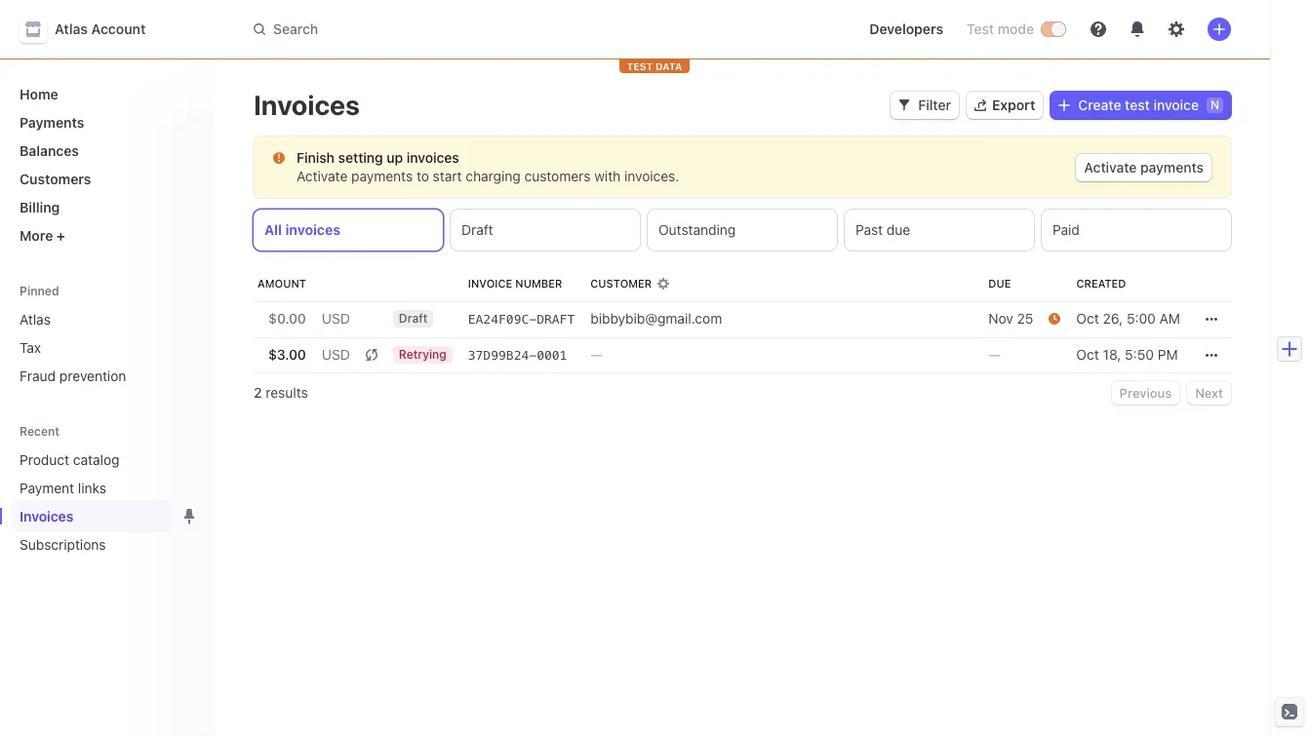 Task type: vqa. For each thing, say whether or not it's contained in the screenshot.
160.72.42.204
no



Task type: describe. For each thing, give the bounding box(es) containing it.
37d99b24-0001 link
[[460, 338, 583, 374]]

prevention
[[59, 368, 126, 384]]

next button
[[1187, 381, 1231, 405]]

$3.00 link
[[254, 338, 314, 374]]

due
[[989, 277, 1011, 290]]

outstanding button
[[648, 210, 837, 251]]

+
[[57, 227, 65, 244]]

test mode
[[967, 20, 1034, 37]]

Search search field
[[242, 11, 792, 47]]

due
[[887, 221, 910, 238]]

mode
[[998, 20, 1034, 37]]

home
[[20, 86, 58, 102]]

past
[[856, 221, 883, 238]]

usd link for $3.00
[[314, 338, 358, 374]]

$0.00 link
[[254, 301, 314, 338]]

filter button
[[891, 92, 959, 119]]

number
[[515, 277, 562, 290]]

37d99b24-
[[468, 348, 537, 363]]

$0.00
[[268, 310, 306, 327]]

pm
[[1158, 346, 1178, 363]]

payment
[[20, 480, 74, 497]]

invoices inside button
[[285, 221, 341, 238]]

bibbybib@gmail.com
[[591, 310, 722, 327]]

previous
[[1120, 385, 1172, 401]]

payments link
[[12, 106, 199, 139]]

results
[[266, 384, 308, 401]]

usd for $3.00
[[322, 346, 350, 363]]

subscriptions
[[20, 537, 106, 553]]

more +
[[20, 227, 65, 244]]

outstanding
[[659, 221, 736, 238]]

atlas for atlas
[[20, 311, 51, 328]]

1 vertical spatial svg image
[[1206, 350, 1218, 361]]

recent navigation links element
[[0, 423, 215, 561]]

balances
[[20, 142, 79, 159]]

atlas for atlas account
[[55, 20, 88, 37]]

developers
[[870, 20, 943, 37]]

billing link
[[12, 191, 199, 223]]

customers
[[20, 171, 91, 187]]

test
[[967, 20, 994, 37]]

developers link
[[862, 14, 951, 45]]

up
[[387, 149, 403, 166]]

payment links link
[[12, 472, 172, 504]]

5:50
[[1125, 346, 1154, 363]]

product catalog link
[[12, 444, 172, 476]]

tax
[[20, 340, 41, 356]]

pinned
[[20, 284, 59, 299]]

account
[[91, 20, 146, 37]]

recent element
[[0, 444, 215, 561]]

start
[[433, 168, 462, 184]]

37d99b24-0001
[[468, 348, 567, 363]]

amount
[[258, 277, 306, 290]]

past due
[[856, 221, 910, 238]]

created
[[1076, 277, 1126, 290]]

pinned element
[[12, 303, 199, 392]]

customers
[[524, 168, 591, 184]]

export
[[992, 97, 1035, 113]]

Search text field
[[242, 11, 792, 47]]

bibbybib@gmail.com link
[[583, 301, 981, 338]]

create test invoice
[[1078, 97, 1199, 113]]

ea24f09c-draft link
[[460, 301, 583, 338]]

all invoices button
[[254, 210, 443, 251]]

subscriptions link
[[12, 529, 172, 561]]

past due button
[[845, 210, 1034, 251]]

customer
[[591, 277, 652, 290]]

activate payments link
[[1076, 154, 1212, 181]]

fraud prevention link
[[12, 360, 199, 392]]

notifications image
[[1130, 21, 1145, 37]]

0 vertical spatial svg image
[[273, 152, 285, 164]]

links
[[78, 480, 106, 497]]

oct 26, 5:00 am
[[1076, 310, 1180, 327]]

test data
[[627, 60, 682, 72]]

— for 1st — link from the left
[[591, 346, 602, 363]]

setting
[[338, 149, 383, 166]]

draft button
[[451, 210, 640, 251]]

25
[[1017, 310, 1034, 327]]

retrying
[[399, 347, 447, 362]]

next
[[1195, 385, 1223, 401]]

payments inside finish setting up invoices activate payments to start charging customers with invoices.
[[351, 168, 413, 184]]

invoice
[[468, 277, 512, 290]]

2 — link from the left
[[981, 338, 1041, 374]]

help image
[[1091, 21, 1106, 37]]

am
[[1160, 310, 1180, 327]]

more
[[20, 227, 53, 244]]

atlas account
[[55, 20, 146, 37]]

invoices inside finish setting up invoices activate payments to start charging customers with invoices.
[[407, 149, 459, 166]]



Task type: locate. For each thing, give the bounding box(es) containing it.
0 horizontal spatial draft
[[399, 311, 428, 326]]

0 horizontal spatial invoices
[[20, 508, 74, 525]]

all
[[264, 221, 282, 238]]

1 oct from the top
[[1076, 310, 1099, 327]]

2 horizontal spatial svg image
[[1206, 314, 1218, 325]]

core navigation links element
[[12, 78, 199, 252]]

create
[[1078, 97, 1121, 113]]

5:00
[[1127, 310, 1156, 327]]

paid
[[1053, 221, 1080, 238]]

payments down invoice on the top
[[1141, 159, 1204, 176]]

to
[[417, 168, 429, 184]]

atlas inside pinned element
[[20, 311, 51, 328]]

18,
[[1103, 346, 1121, 363]]

1 horizontal spatial draft
[[461, 221, 493, 238]]

usd for $0.00
[[322, 310, 350, 327]]

activate payments
[[1084, 159, 1204, 176]]

invoice number
[[468, 277, 562, 290]]

nov
[[989, 310, 1013, 327]]

draft
[[537, 312, 575, 327]]

0 vertical spatial oct
[[1076, 310, 1099, 327]]

atlas link
[[12, 303, 199, 336]]

invoices up to
[[407, 149, 459, 166]]

0 vertical spatial invoices
[[407, 149, 459, 166]]

oct left 18,
[[1076, 346, 1099, 363]]

ea24f09c-draft
[[468, 312, 575, 327]]

oct for oct 18, 5:50 pm
[[1076, 346, 1099, 363]]

— down nov in the top right of the page
[[989, 346, 1000, 363]]

tab list
[[254, 210, 1231, 251]]

nov 25 link
[[981, 301, 1041, 338]]

1 horizontal spatial —
[[989, 346, 1000, 363]]

oct inside 'link'
[[1076, 346, 1099, 363]]

invoices.
[[624, 168, 679, 184]]

invoices link
[[12, 500, 172, 533]]

all invoices
[[264, 221, 341, 238]]

usd link for $0.00
[[314, 301, 358, 338]]

0 vertical spatial invoices
[[254, 89, 360, 121]]

oct
[[1076, 310, 1099, 327], [1076, 346, 1099, 363]]

svg image left filter
[[899, 100, 911, 111]]

1 horizontal spatial invoices
[[407, 149, 459, 166]]

oct left "26,"
[[1076, 310, 1099, 327]]

svg image
[[273, 152, 285, 164], [1206, 350, 1218, 361]]

2 oct from the top
[[1076, 346, 1099, 363]]

customers link
[[12, 163, 199, 195]]

atlas down pinned
[[20, 311, 51, 328]]

oct 18, 5:50 pm
[[1076, 346, 1178, 363]]

1 horizontal spatial atlas
[[55, 20, 88, 37]]

2
[[254, 384, 262, 401]]

usd
[[322, 310, 350, 327], [322, 346, 350, 363]]

draft inside button
[[461, 221, 493, 238]]

oct 26, 5:00 am link
[[1069, 301, 1188, 338]]

activate down create
[[1084, 159, 1137, 176]]

0 horizontal spatial svg image
[[273, 152, 285, 164]]

draft
[[461, 221, 493, 238], [399, 311, 428, 326]]

— for first — link from the right
[[989, 346, 1000, 363]]

export button
[[967, 92, 1043, 119]]

1 vertical spatial oct
[[1076, 346, 1099, 363]]

charging
[[466, 168, 521, 184]]

with
[[594, 168, 621, 184]]

ea24f09c-
[[468, 312, 537, 327]]

1 — link from the left
[[583, 338, 981, 374]]

1 vertical spatial invoices
[[20, 508, 74, 525]]

billing
[[20, 199, 60, 216]]

2 — from the left
[[989, 346, 1000, 363]]

—
[[591, 346, 602, 363], [989, 346, 1000, 363]]

pinned navigation links element
[[12, 283, 199, 392]]

payments down the up
[[351, 168, 413, 184]]

n
[[1211, 98, 1219, 112]]

payments
[[20, 114, 84, 131]]

1 usd from the top
[[322, 310, 350, 327]]

usd link right $0.00
[[314, 301, 358, 338]]

atlas account button
[[20, 16, 165, 43]]

1 vertical spatial atlas
[[20, 311, 51, 328]]

svg image
[[899, 100, 911, 111], [1059, 100, 1071, 111], [1206, 314, 1218, 325]]

invoices
[[407, 149, 459, 166], [285, 221, 341, 238]]

svg image up the next button
[[1206, 350, 1218, 361]]

nov 25
[[989, 310, 1034, 327]]

fraud
[[20, 368, 56, 384]]

paid button
[[1042, 210, 1231, 251]]

0 vertical spatial usd
[[322, 310, 350, 327]]

usd link right $3.00
[[314, 338, 358, 374]]

0 horizontal spatial payments
[[351, 168, 413, 184]]

invoices right all
[[285, 221, 341, 238]]

finish setting up invoices activate payments to start charging customers with invoices.
[[297, 149, 679, 184]]

invoices down payment
[[20, 508, 74, 525]]

recent
[[20, 424, 60, 439]]

product
[[20, 452, 69, 468]]

fraud prevention
[[20, 368, 126, 384]]

1 horizontal spatial payments
[[1141, 159, 1204, 176]]

payment links
[[20, 480, 106, 497]]

atlas
[[55, 20, 88, 37], [20, 311, 51, 328]]

pin to navigation image
[[181, 509, 197, 524]]

usd right $3.00
[[322, 346, 350, 363]]

usd right $0.00
[[322, 310, 350, 327]]

activate down finish
[[297, 168, 348, 184]]

test
[[627, 60, 653, 72]]

activate
[[1084, 159, 1137, 176], [297, 168, 348, 184]]

settings image
[[1169, 21, 1184, 37]]

0 horizontal spatial activate
[[297, 168, 348, 184]]

draft up invoice
[[461, 221, 493, 238]]

filter
[[918, 97, 951, 113]]

oct 18, 5:50 pm link
[[1069, 338, 1188, 374]]

tab list containing all invoices
[[254, 210, 1231, 251]]

0 vertical spatial draft
[[461, 221, 493, 238]]

0 horizontal spatial —
[[591, 346, 602, 363]]

— right 0001
[[591, 346, 602, 363]]

1 usd link from the top
[[314, 301, 358, 338]]

1 horizontal spatial activate
[[1084, 159, 1137, 176]]

draft link
[[385, 301, 460, 338]]

invoices inside recent element
[[20, 508, 74, 525]]

1 vertical spatial draft
[[399, 311, 428, 326]]

product catalog
[[20, 452, 120, 468]]

atlas left account
[[55, 20, 88, 37]]

retrying link
[[385, 338, 460, 374]]

1 horizontal spatial invoices
[[254, 89, 360, 121]]

1 vertical spatial usd
[[322, 346, 350, 363]]

1 — from the left
[[591, 346, 602, 363]]

test
[[1125, 97, 1150, 113]]

activate inside finish setting up invoices activate payments to start charging customers with invoices.
[[297, 168, 348, 184]]

0 vertical spatial atlas
[[55, 20, 88, 37]]

data
[[656, 60, 682, 72]]

svg image left finish
[[273, 152, 285, 164]]

$3.00
[[268, 346, 306, 363]]

svg image right am
[[1206, 314, 1218, 325]]

oct for oct 26, 5:00 am
[[1076, 310, 1099, 327]]

home link
[[12, 78, 199, 110]]

balances link
[[12, 135, 199, 167]]

1 horizontal spatial svg image
[[1059, 100, 1071, 111]]

0 horizontal spatial atlas
[[20, 311, 51, 328]]

previous button
[[1112, 381, 1180, 405]]

2 usd from the top
[[322, 346, 350, 363]]

invoices up finish
[[254, 89, 360, 121]]

svg image inside the filter popup button
[[899, 100, 911, 111]]

svg image left create
[[1059, 100, 1071, 111]]

1 vertical spatial invoices
[[285, 221, 341, 238]]

— link
[[583, 338, 981, 374], [981, 338, 1041, 374]]

0 horizontal spatial invoices
[[285, 221, 341, 238]]

2 results
[[254, 384, 308, 401]]

tax link
[[12, 332, 199, 364]]

0 horizontal spatial svg image
[[899, 100, 911, 111]]

invoices
[[254, 89, 360, 121], [20, 508, 74, 525]]

usd link
[[314, 301, 358, 338], [314, 338, 358, 374]]

draft up retrying
[[399, 311, 428, 326]]

atlas inside button
[[55, 20, 88, 37]]

2 usd link from the top
[[314, 338, 358, 374]]

1 horizontal spatial svg image
[[1206, 350, 1218, 361]]



